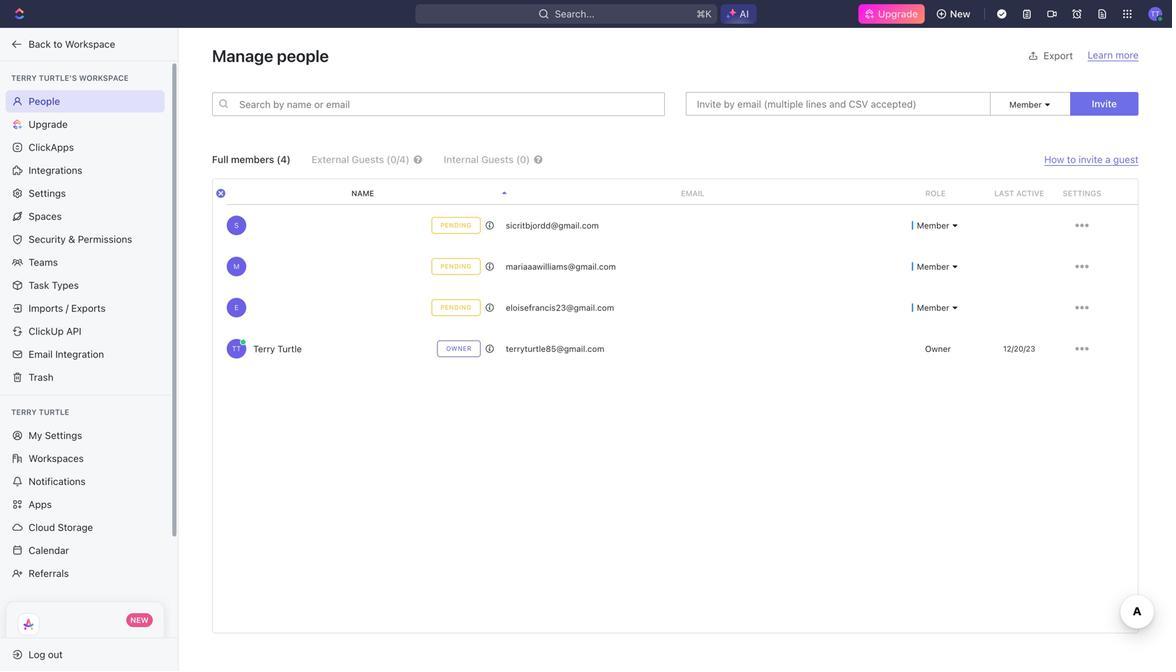 Task type: locate. For each thing, give the bounding box(es) containing it.
sicritbjordd@gmail.com
[[506, 221, 599, 231]]

0 horizontal spatial email
[[29, 349, 53, 360]]

1 vertical spatial workspace
[[79, 74, 129, 83]]

0 vertical spatial upgrade
[[878, 8, 918, 20]]

upgrade
[[878, 8, 918, 20], [29, 119, 68, 130]]

s
[[234, 222, 239, 230]]

0 vertical spatial pending
[[440, 222, 472, 229]]

cloud
[[29, 522, 55, 534]]

upgrade up the clickapps
[[29, 119, 68, 130]]

calendar
[[29, 545, 69, 557]]

upgrade link
[[859, 4, 925, 24], [6, 113, 165, 136]]

trash
[[29, 372, 54, 383]]

clickapps link
[[6, 136, 165, 159]]

workspace for terry turtle's workspace
[[79, 74, 129, 83]]

tt button
[[1144, 3, 1167, 25]]

member for mariaaawilliams@gmail.com
[[917, 262, 949, 272]]

0 horizontal spatial upgrade link
[[6, 113, 165, 136]]

security
[[29, 234, 66, 245]]

how to invite a guest
[[1044, 154, 1139, 165]]

1 guests from the left
[[352, 154, 384, 165]]

settings up "workspaces"
[[45, 430, 82, 442]]

member button for sicritbjordd@gmail.com
[[912, 221, 959, 231]]

1 horizontal spatial upgrade link
[[859, 4, 925, 24]]

upgrade link down people link
[[6, 113, 165, 136]]

1 horizontal spatial upgrade
[[878, 8, 918, 20]]

pending for eloisefrancis23@gmail.com
[[440, 304, 472, 312]]

log
[[29, 650, 45, 661]]

tt inside dropdown button
[[1151, 10, 1160, 18]]

a
[[1105, 154, 1111, 165]]

0 horizontal spatial turtle
[[39, 408, 69, 417]]

email for email integration
[[29, 349, 53, 360]]

Invite by email (multiple lines and CSV accepted) text field
[[686, 92, 991, 116]]

member button for mariaaawilliams@gmail.com
[[912, 262, 959, 272]]

guests left (0)
[[481, 154, 514, 165]]

0 vertical spatial tt
[[1151, 10, 1160, 18]]

pending
[[440, 222, 472, 229], [440, 263, 472, 270], [440, 304, 472, 312]]

0 horizontal spatial new
[[130, 616, 149, 625]]

(4)
[[277, 154, 291, 165]]

1 horizontal spatial turtle
[[277, 344, 302, 354]]

terry turtle
[[253, 344, 302, 354], [11, 408, 69, 417]]

exports
[[71, 303, 106, 314]]

owner button
[[920, 344, 951, 354]]

0 horizontal spatial to
[[53, 38, 62, 50]]

imports / exports
[[29, 303, 106, 314]]

0 vertical spatial new
[[950, 8, 970, 20]]

1 horizontal spatial new
[[950, 8, 970, 20]]

m
[[233, 263, 240, 271]]

1 horizontal spatial guests
[[481, 154, 514, 165]]

to right the how
[[1067, 154, 1076, 165]]

my settings
[[29, 430, 82, 442]]

upgrade link left new button
[[859, 4, 925, 24]]

cloud storage link
[[6, 517, 165, 539]]

1 horizontal spatial terry turtle
[[253, 344, 302, 354]]

terry turtle's workspace
[[11, 74, 129, 83]]

search...
[[555, 8, 595, 20]]

turtle
[[277, 344, 302, 354], [39, 408, 69, 417]]

0 vertical spatial upgrade link
[[859, 4, 925, 24]]

1 horizontal spatial email
[[681, 189, 705, 198]]

pending for mariaaawilliams@gmail.com
[[440, 263, 472, 270]]

1 vertical spatial pending
[[440, 263, 472, 270]]

external guests (0/4) button
[[312, 154, 423, 165]]

3 pending from the top
[[440, 304, 472, 312]]

to for invite
[[1067, 154, 1076, 165]]

member
[[1009, 100, 1042, 110], [917, 221, 949, 231], [917, 262, 949, 272], [917, 303, 949, 313]]

owner
[[925, 344, 951, 354], [446, 345, 472, 353]]

2 guests from the left
[[481, 154, 514, 165]]

workspace up people link
[[79, 74, 129, 83]]

workspace for back to workspace
[[65, 38, 115, 50]]

to right back
[[53, 38, 62, 50]]

1 vertical spatial email
[[29, 349, 53, 360]]

1 horizontal spatial to
[[1067, 154, 1076, 165]]

clickapps
[[29, 142, 74, 153]]

0 vertical spatial terry
[[11, 74, 37, 83]]

log out
[[29, 650, 63, 661]]

name
[[351, 189, 374, 198]]

invite
[[1092, 98, 1117, 110]]

integration
[[55, 349, 104, 360]]

guests for external
[[352, 154, 384, 165]]

2 pending from the top
[[440, 263, 472, 270]]

0 horizontal spatial tt
[[232, 345, 241, 353]]

0 horizontal spatial upgrade
[[29, 119, 68, 130]]

export button
[[1020, 45, 1079, 66]]

guests
[[352, 154, 384, 165], [481, 154, 514, 165]]

workspace inside back to workspace button
[[65, 38, 115, 50]]

workspace up terry turtle's workspace at top
[[65, 38, 115, 50]]

back to workspace
[[29, 38, 115, 50]]

2 vertical spatial terry
[[11, 408, 37, 417]]

out
[[48, 650, 63, 661]]

settings up spaces
[[29, 188, 66, 199]]

0 vertical spatial turtle
[[277, 344, 302, 354]]

imports
[[29, 303, 63, 314]]

manage people
[[212, 46, 329, 66]]

learn
[[1088, 49, 1113, 61]]

1 horizontal spatial owner
[[925, 344, 951, 354]]

0 vertical spatial to
[[53, 38, 62, 50]]

guests left the (0/4) at the top left of page
[[352, 154, 384, 165]]

0 horizontal spatial terry turtle
[[11, 408, 69, 417]]

upgrade for the bottommost upgrade link
[[29, 119, 68, 130]]

1 vertical spatial terry turtle
[[11, 408, 69, 417]]

trash link
[[6, 367, 165, 389]]

1 horizontal spatial tt
[[1151, 10, 1160, 18]]

email integration
[[29, 349, 104, 360]]

settings inside settings link
[[29, 188, 66, 199]]

notifications link
[[6, 471, 165, 493]]

new button
[[930, 3, 979, 25]]

1 vertical spatial terry
[[253, 344, 275, 354]]

2 vertical spatial pending
[[440, 304, 472, 312]]

turtle's
[[39, 74, 77, 83]]

notifications
[[29, 476, 86, 488]]

full
[[212, 154, 228, 165]]

to inside button
[[53, 38, 62, 50]]

external
[[312, 154, 349, 165]]

manage
[[212, 46, 273, 66]]

/
[[66, 303, 69, 314]]

my settings link
[[6, 425, 165, 447]]

workspace
[[65, 38, 115, 50], [79, 74, 129, 83]]

new
[[950, 8, 970, 20], [130, 616, 149, 625]]

tt
[[1151, 10, 1160, 18], [232, 345, 241, 353]]

task types link
[[6, 275, 165, 297]]

referrals link
[[6, 563, 165, 585]]

spaces
[[29, 211, 62, 222]]

settings inside my settings link
[[45, 430, 82, 442]]

mariaaawilliams@gmail.com
[[506, 262, 616, 272]]

0 vertical spatial email
[[681, 189, 705, 198]]

member for sicritbjordd@gmail.com
[[917, 221, 949, 231]]

member button
[[1009, 100, 1052, 110], [912, 221, 959, 231], [912, 262, 959, 272], [912, 303, 959, 313]]

0 horizontal spatial guests
[[352, 154, 384, 165]]

internal guests (0)
[[444, 154, 530, 165]]

1 vertical spatial upgrade link
[[6, 113, 165, 136]]

0 vertical spatial workspace
[[65, 38, 115, 50]]

1 vertical spatial upgrade
[[29, 119, 68, 130]]

upgrade left new button
[[878, 8, 918, 20]]

guest
[[1113, 154, 1139, 165]]

terry
[[11, 74, 37, 83], [253, 344, 275, 354], [11, 408, 37, 417]]

back
[[29, 38, 51, 50]]

1 vertical spatial to
[[1067, 154, 1076, 165]]



Task type: vqa. For each thing, say whether or not it's contained in the screenshot.
The View All Spaces
no



Task type: describe. For each thing, give the bounding box(es) containing it.
external guests (0/4)
[[312, 154, 410, 165]]

internal
[[444, 154, 479, 165]]

upgrade for upgrade link to the right
[[878, 8, 918, 20]]

internal guests (0) button
[[444, 154, 564, 165]]

storage
[[58, 522, 93, 534]]

Search by name or email text field
[[212, 92, 665, 116]]

how to invite a guest link
[[1044, 154, 1139, 166]]

spaces link
[[6, 205, 165, 228]]

(0/4)
[[387, 154, 410, 165]]

calendar link
[[6, 540, 165, 562]]

1 vertical spatial new
[[130, 616, 149, 625]]

ai
[[740, 8, 749, 20]]

export
[[1044, 50, 1073, 61]]

clickup
[[29, 326, 64, 337]]

settings down how to invite a guest link
[[1063, 189, 1101, 198]]

invite button
[[1070, 92, 1139, 116]]

permissions
[[78, 234, 132, 245]]

last active
[[994, 189, 1044, 198]]

ai button
[[721, 4, 757, 24]]

log out button
[[6, 644, 166, 667]]

terry for people
[[11, 74, 37, 83]]

full members (4) button
[[212, 154, 291, 165]]

people
[[277, 46, 329, 66]]

types
[[52, 280, 79, 291]]

&
[[68, 234, 75, 245]]

terryturtle85@gmail.com
[[506, 344, 604, 354]]

how
[[1044, 154, 1064, 165]]

people
[[29, 96, 60, 107]]

apps
[[29, 499, 52, 511]]

back to workspace button
[[6, 33, 165, 55]]

last
[[994, 189, 1014, 198]]

full members (4)
[[212, 154, 291, 165]]

email integration link
[[6, 344, 165, 366]]

member for eloisefrancis23@gmail.com
[[917, 303, 949, 313]]

security & permissions link
[[6, 228, 165, 251]]

12/20/23
[[1003, 345, 1035, 354]]

task types
[[29, 280, 79, 291]]

api
[[66, 326, 81, 337]]

1 vertical spatial turtle
[[39, 408, 69, 417]]

e
[[234, 304, 239, 312]]

members
[[231, 154, 274, 165]]

teams
[[29, 257, 58, 268]]

workspaces link
[[6, 448, 165, 470]]

clickup api link
[[6, 321, 165, 343]]

task
[[29, 280, 49, 291]]

workspaces
[[29, 453, 84, 465]]

clickup api
[[29, 326, 81, 337]]

referrals
[[29, 568, 69, 580]]

learn more
[[1088, 49, 1139, 61]]

to for workspace
[[53, 38, 62, 50]]

imports / exports link
[[6, 298, 165, 320]]

guests for internal
[[481, 154, 514, 165]]

teams link
[[6, 252, 165, 274]]

my
[[29, 430, 42, 442]]

member button for eloisefrancis23@gmail.com
[[912, 303, 959, 313]]

security & permissions
[[29, 234, 132, 245]]

people link
[[6, 90, 165, 113]]

terry for my settings
[[11, 408, 37, 417]]

invite
[[1079, 154, 1103, 165]]

apps link
[[6, 494, 165, 516]]

integrations link
[[6, 159, 165, 182]]

active
[[1016, 189, 1044, 198]]

email for email
[[681, 189, 705, 198]]

more
[[1116, 49, 1139, 61]]

⌘k
[[697, 8, 712, 20]]

0 vertical spatial terry turtle
[[253, 344, 302, 354]]

1 pending from the top
[[440, 222, 472, 229]]

0 horizontal spatial owner
[[446, 345, 472, 353]]

1 vertical spatial tt
[[232, 345, 241, 353]]

integrations
[[29, 165, 82, 176]]

role
[[925, 189, 946, 198]]

new inside button
[[950, 8, 970, 20]]



